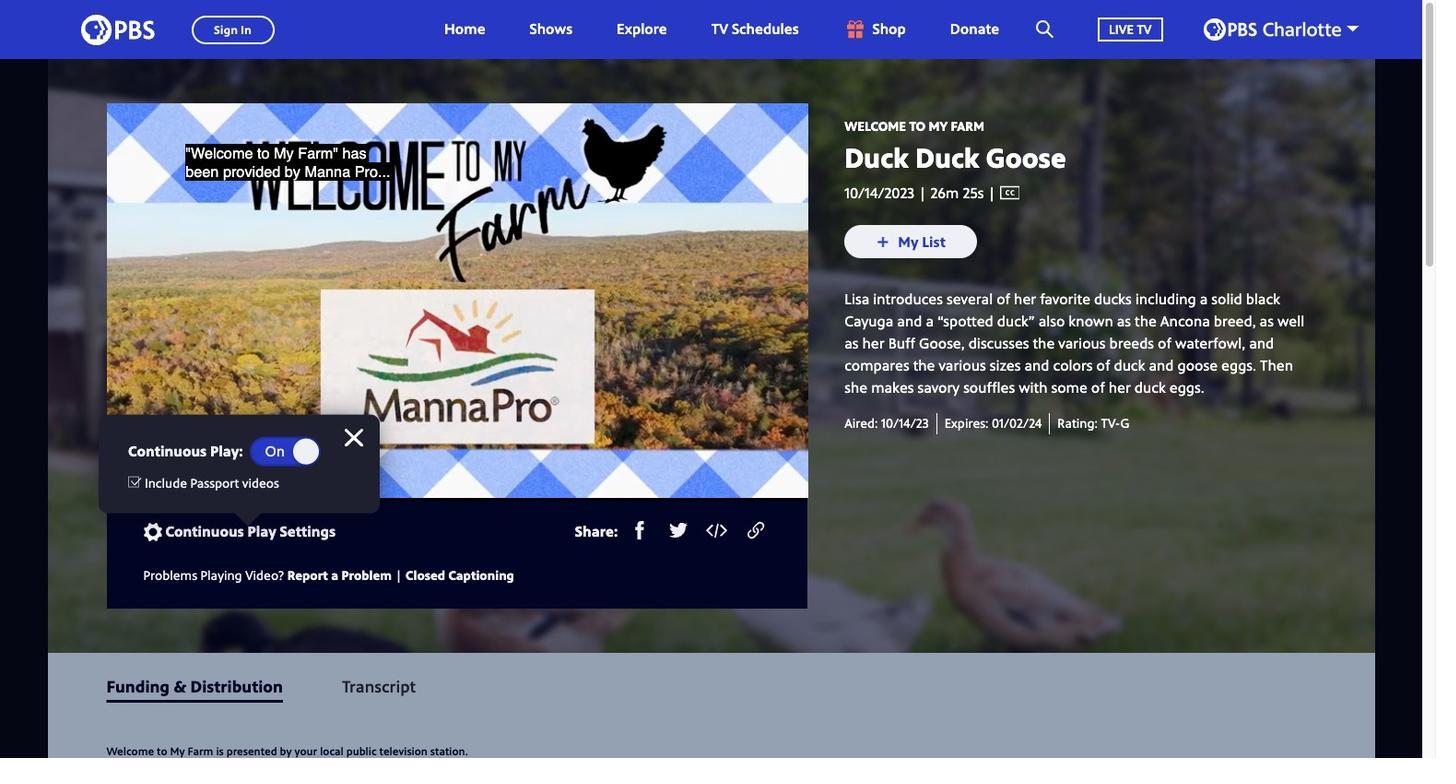 Task type: describe. For each thing, give the bounding box(es) containing it.
&
[[174, 675, 187, 697]]

share:
[[575, 521, 618, 542]]

explore
[[617, 19, 667, 39]]

"spotted
[[938, 311, 994, 331]]

0 horizontal spatial the
[[914, 355, 936, 376]]

1 horizontal spatial as
[[1118, 311, 1132, 331]]

tv schedules
[[712, 19, 799, 39]]

buff
[[889, 333, 916, 354]]

1 horizontal spatial various
[[1059, 333, 1106, 354]]

tv inside 'link'
[[712, 19, 729, 39]]

with
[[1019, 378, 1048, 398]]

aired:           10/14/23
[[845, 414, 929, 432]]

play:
[[210, 440, 243, 461]]

several
[[947, 289, 993, 309]]

10/14/23
[[882, 414, 929, 432]]

live
[[1110, 20, 1134, 38]]

live tv
[[1110, 20, 1152, 38]]

report a problem button
[[287, 563, 392, 586]]

favorite
[[1040, 289, 1091, 309]]

to
[[910, 117, 926, 135]]

savory
[[918, 378, 960, 398]]

tv-
[[1102, 414, 1121, 432]]

1 vertical spatial duck
[[1135, 378, 1166, 398]]

breed,
[[1214, 311, 1257, 331]]

search image
[[1037, 20, 1054, 38]]

home
[[444, 19, 486, 39]]

makes
[[872, 378, 914, 398]]

2 horizontal spatial as
[[1260, 311, 1274, 331]]

goose,
[[920, 333, 965, 354]]

welcome to my farm duck duck goose
[[845, 117, 1067, 176]]

report
[[287, 566, 328, 583]]

aired:
[[845, 414, 879, 432]]

farm
[[951, 117, 985, 135]]

0 vertical spatial eggs.
[[1222, 355, 1257, 376]]

pbs image
[[81, 9, 154, 50]]

continuous for continuous play:
[[128, 440, 207, 461]]

breeds
[[1110, 333, 1155, 354]]

continuous play settings
[[166, 521, 336, 541]]

continuous play:
[[128, 440, 243, 461]]

10/14/2023 | 26m 25s
[[845, 182, 984, 202]]

1 vertical spatial a
[[926, 311, 934, 331]]

including
[[1136, 289, 1197, 309]]

close image
[[345, 428, 364, 447]]

of right the "colors"
[[1097, 355, 1111, 376]]

donate link
[[932, 0, 1018, 59]]

tab list containing funding & distribution
[[47, 653, 1376, 719]]

goose
[[987, 138, 1067, 176]]

of right some
[[1092, 378, 1106, 398]]

passport
[[190, 473, 239, 491]]

ducks
[[1095, 289, 1132, 309]]

some
[[1052, 378, 1088, 398]]

2 vertical spatial her
[[1109, 378, 1131, 398]]

continuous play: tooltip
[[99, 414, 380, 514]]

then
[[1261, 355, 1294, 376]]

play
[[248, 521, 276, 541]]

include passport videos button
[[128, 473, 279, 491]]

2 horizontal spatial |
[[984, 182, 1000, 202]]

settings
[[280, 521, 336, 541]]

shop link
[[825, 0, 925, 59]]

welcome
[[845, 117, 907, 135]]

sizes
[[990, 355, 1021, 376]]

0 horizontal spatial a
[[331, 566, 339, 583]]

live tv link
[[1080, 0, 1182, 59]]

colors
[[1054, 355, 1093, 376]]

transcript link
[[342, 675, 416, 697]]

explore link
[[599, 0, 686, 59]]

problems playing video? report a problem | closed captioning
[[143, 566, 515, 583]]

0 horizontal spatial as
[[845, 333, 859, 354]]

funding & distribution
[[107, 675, 283, 697]]

lisa introduces several of her favorite ducks including a solid black cayuga and a "spotted duck" also known as the ancona breed, as well as her buff goose, discusses the various breeds of waterfowl, and compares the various sizes and colors of duck and goose eggs. then she makes savory souffles with some of her duck eggs.
[[845, 289, 1305, 398]]

lisa
[[845, 289, 870, 309]]



Task type: locate. For each thing, give the bounding box(es) containing it.
problem
[[342, 566, 392, 583]]

videos
[[242, 473, 279, 491]]

as down cayuga
[[845, 333, 859, 354]]

0 horizontal spatial eggs.
[[1170, 378, 1205, 398]]

a left solid
[[1201, 289, 1208, 309]]

0 horizontal spatial her
[[863, 333, 885, 354]]

of
[[997, 289, 1011, 309], [1158, 333, 1172, 354], [1097, 355, 1111, 376], [1092, 378, 1106, 398]]

rating: tv-g
[[1058, 414, 1130, 432]]

her up g on the right bottom of page
[[1109, 378, 1131, 398]]

1 vertical spatial the
[[1033, 333, 1055, 354]]

continuous
[[128, 440, 207, 461], [166, 521, 244, 541]]

as
[[1118, 311, 1132, 331], [1260, 311, 1274, 331], [845, 333, 859, 354]]

waterfowl,
[[1176, 333, 1246, 354]]

my
[[929, 117, 948, 135]]

duck"
[[998, 311, 1035, 331]]

1 horizontal spatial the
[[1033, 333, 1055, 354]]

facebook image
[[631, 521, 650, 540]]

closed
[[406, 566, 446, 583]]

the down "also" at the top
[[1033, 333, 1055, 354]]

a up goose,
[[926, 311, 934, 331]]

well
[[1278, 311, 1305, 331]]

shows link
[[511, 0, 591, 59]]

0 vertical spatial continuous
[[128, 440, 207, 461]]

1 horizontal spatial her
[[1015, 289, 1037, 309]]

various
[[1059, 333, 1106, 354], [939, 355, 987, 376]]

and
[[898, 311, 923, 331], [1250, 333, 1275, 354], [1025, 355, 1050, 376], [1150, 355, 1175, 376]]

and down introduces at the right of page
[[898, 311, 923, 331]]

0 vertical spatial the
[[1135, 311, 1157, 331]]

the up savory
[[914, 355, 936, 376]]

10/14/2023
[[845, 182, 915, 202]]

expires:
[[945, 414, 989, 432]]

include
[[145, 473, 187, 491]]

2 horizontal spatial her
[[1109, 378, 1131, 398]]

shows
[[530, 19, 573, 39]]

tab list
[[47, 653, 1376, 719]]

| left 26m
[[919, 182, 927, 202]]

home link
[[426, 0, 504, 59]]

rating:
[[1058, 414, 1098, 432]]

1 horizontal spatial a
[[926, 311, 934, 331]]

discusses
[[969, 333, 1030, 354]]

of down ancona
[[1158, 333, 1172, 354]]

2 vertical spatial the
[[914, 355, 936, 376]]

0 vertical spatial her
[[1015, 289, 1037, 309]]

problems
[[143, 566, 197, 583]]

25s
[[963, 182, 984, 202]]

duck
[[1115, 355, 1146, 376], [1135, 378, 1166, 398]]

2 horizontal spatial a
[[1201, 289, 1208, 309]]

cayuga
[[845, 311, 894, 331]]

eggs. down 'goose'
[[1170, 378, 1205, 398]]

captioning
[[449, 566, 515, 583]]

0 vertical spatial various
[[1059, 333, 1106, 354]]

her up duck"
[[1015, 289, 1037, 309]]

pbs charlotte image
[[1204, 18, 1341, 41]]

transcript
[[342, 675, 416, 697]]

expires:         01/02/24
[[945, 414, 1043, 432]]

0 vertical spatial a
[[1201, 289, 1208, 309]]

1 vertical spatial eggs.
[[1170, 378, 1205, 398]]

ancona
[[1161, 311, 1211, 331]]

funding
[[107, 675, 170, 697]]

welcome to my farm link
[[845, 117, 985, 135]]

tv left schedules
[[712, 19, 729, 39]]

1 duck from the left
[[845, 138, 909, 176]]

also
[[1039, 311, 1066, 331]]

continuous for continuous play settings
[[166, 521, 244, 541]]

black
[[1247, 289, 1281, 309]]

26m
[[931, 182, 960, 202]]

1 horizontal spatial duck
[[916, 138, 980, 176]]

0 horizontal spatial duck
[[845, 138, 909, 176]]

goose
[[1178, 355, 1218, 376]]

compares
[[845, 355, 910, 376]]

1 vertical spatial continuous
[[166, 521, 244, 541]]

0 vertical spatial duck
[[1115, 355, 1146, 376]]

eggs.
[[1222, 355, 1257, 376], [1170, 378, 1205, 398]]

distribution
[[191, 675, 283, 697]]

solid
[[1212, 289, 1243, 309]]

shop
[[873, 19, 906, 39]]

her up compares
[[863, 333, 885, 354]]

|
[[919, 182, 927, 202], [984, 182, 1000, 202], [395, 566, 403, 583]]

and left 'goose'
[[1150, 355, 1175, 376]]

closed captioning link
[[406, 566, 515, 583]]

2 duck from the left
[[916, 138, 980, 176]]

1 horizontal spatial |
[[919, 182, 927, 202]]

as down black
[[1260, 311, 1274, 331]]

duck down welcome
[[845, 138, 909, 176]]

continuous up include at the left bottom
[[128, 440, 207, 461]]

duck down my
[[916, 138, 980, 176]]

and up "with"
[[1025, 355, 1050, 376]]

she
[[845, 378, 868, 398]]

and up then
[[1250, 333, 1275, 354]]

twitter image
[[670, 521, 688, 540]]

tv
[[712, 19, 729, 39], [1138, 20, 1152, 38]]

0 horizontal spatial |
[[395, 566, 403, 583]]

g
[[1121, 414, 1130, 432]]

include passport videos
[[145, 473, 279, 491]]

01/02/24
[[992, 414, 1043, 432]]

tv right live
[[1138, 20, 1152, 38]]

1 vertical spatial her
[[863, 333, 885, 354]]

the up the breeds
[[1135, 311, 1157, 331]]

of up duck"
[[997, 289, 1011, 309]]

playing
[[201, 566, 242, 583]]

a right report at the left of the page
[[331, 566, 339, 583]]

schedules
[[732, 19, 799, 39]]

1 horizontal spatial eggs.
[[1222, 355, 1257, 376]]

donate
[[951, 19, 1000, 39]]

duck
[[845, 138, 909, 176], [916, 138, 980, 176]]

souffles
[[964, 378, 1016, 398]]

| right 26m
[[984, 182, 1000, 202]]

1 vertical spatial various
[[939, 355, 987, 376]]

various down known
[[1059, 333, 1106, 354]]

0 horizontal spatial various
[[939, 355, 987, 376]]

1 horizontal spatial tv
[[1138, 20, 1152, 38]]

2 horizontal spatial the
[[1135, 311, 1157, 331]]

eggs. down waterfowl,
[[1222, 355, 1257, 376]]

introduces
[[874, 289, 943, 309]]

continuous up "playing"
[[166, 521, 244, 541]]

0 horizontal spatial tv
[[712, 19, 729, 39]]

tv schedules link
[[693, 0, 818, 59]]

the
[[1135, 311, 1157, 331], [1033, 333, 1055, 354], [914, 355, 936, 376]]

as up the breeds
[[1118, 311, 1132, 331]]

2 vertical spatial a
[[331, 566, 339, 583]]

known
[[1069, 311, 1114, 331]]

funding & distribution link
[[107, 675, 283, 697]]

various down goose,
[[939, 355, 987, 376]]

video?
[[245, 566, 284, 583]]

continuous inside 'tooltip'
[[128, 440, 207, 461]]

| left the closed
[[395, 566, 403, 583]]



Task type: vqa. For each thing, say whether or not it's contained in the screenshot.
'and'
yes



